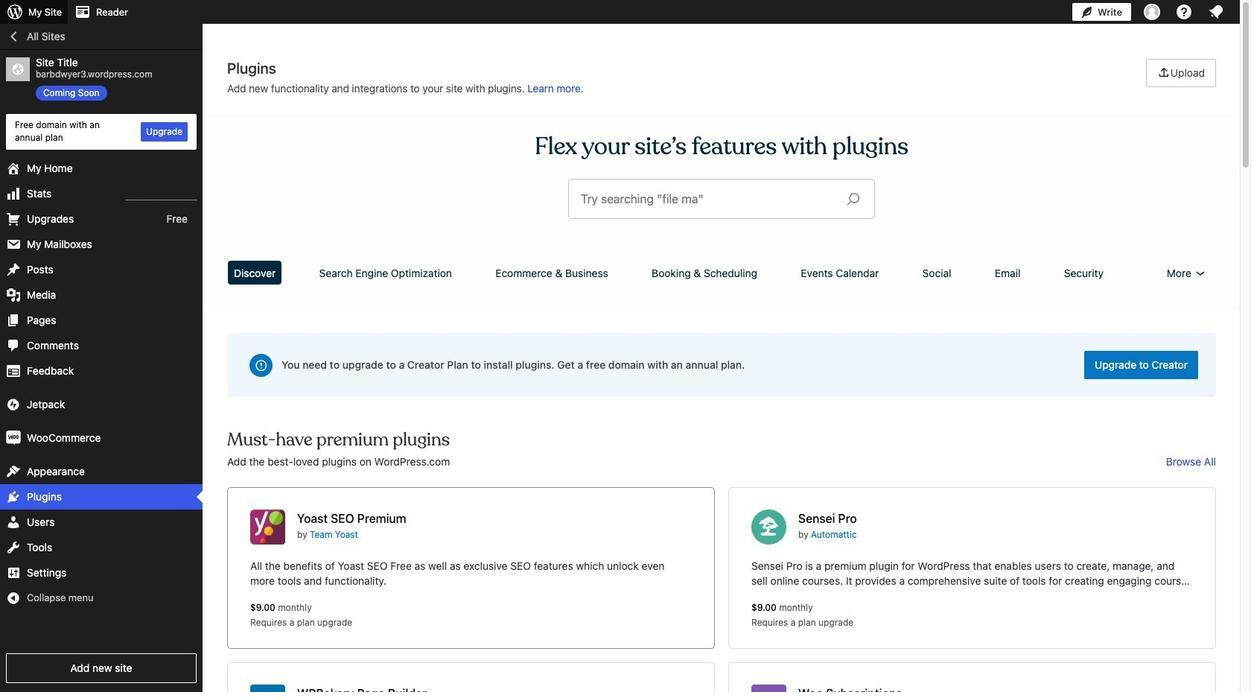 Task type: locate. For each thing, give the bounding box(es) containing it.
1 horizontal spatial plugin icon image
[[752, 510, 787, 545]]

0 vertical spatial img image
[[6, 397, 21, 412]]

plugin icon image
[[250, 510, 285, 545], [752, 510, 787, 545]]

1 vertical spatial img image
[[6, 430, 21, 445]]

help image
[[1176, 3, 1194, 21]]

1 img image from the top
[[6, 397, 21, 412]]

0 horizontal spatial plugin icon image
[[250, 510, 285, 545]]

img image
[[6, 397, 21, 412], [6, 430, 21, 445]]

2 plugin icon image from the left
[[752, 510, 787, 545]]

highest hourly views 0 image
[[126, 190, 197, 200]]

main content
[[222, 59, 1222, 692]]

Search search field
[[581, 180, 835, 218]]

None search field
[[569, 180, 875, 218]]



Task type: vqa. For each thing, say whether or not it's contained in the screenshot.
the the within Jetpack Stats Learn more about the activity and behavior of your site's visitors. Learn more
no



Task type: describe. For each thing, give the bounding box(es) containing it.
my profile image
[[1144, 4, 1161, 20]]

2 img image from the top
[[6, 430, 21, 445]]

open search image
[[835, 188, 872, 209]]

1 plugin icon image from the left
[[250, 510, 285, 545]]

manage your notifications image
[[1208, 3, 1226, 21]]



